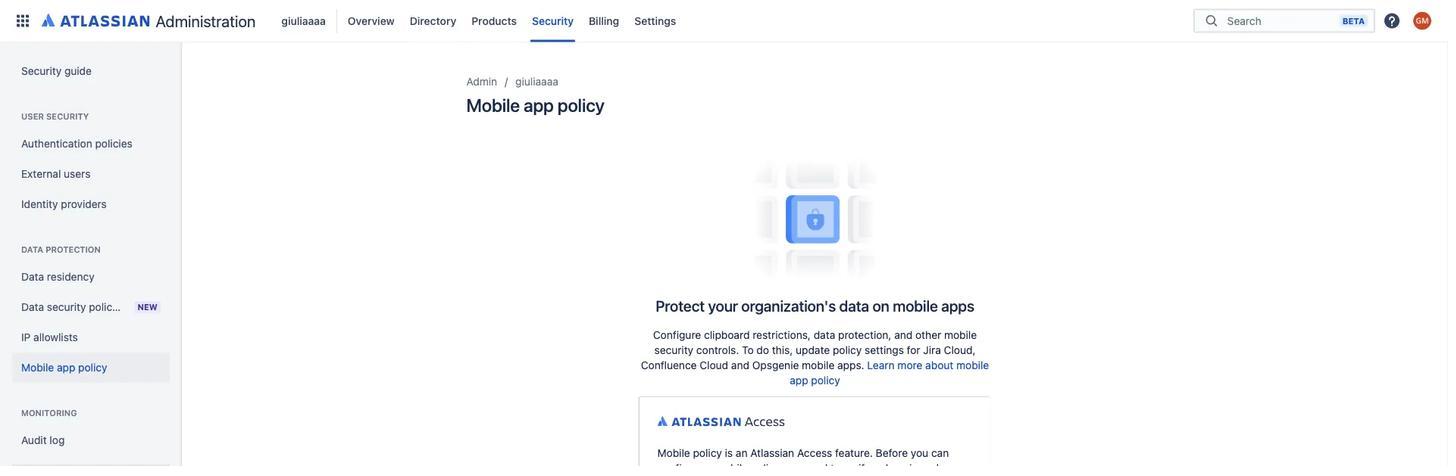 Task type: vqa. For each thing, say whether or not it's contained in the screenshot.
accounts associated with New accounts
no



Task type: locate. For each thing, give the bounding box(es) containing it.
0 vertical spatial data
[[840, 298, 869, 315]]

external users
[[21, 168, 91, 180]]

1 horizontal spatial security
[[532, 14, 574, 27]]

data for on
[[840, 298, 869, 315]]

1 vertical spatial you
[[783, 463, 801, 467]]

clipboard
[[704, 329, 750, 342]]

0 vertical spatial mobile
[[467, 95, 520, 116]]

billing
[[589, 14, 619, 27]]

mobile up configure
[[658, 447, 690, 460]]

protect your organization's data on mobile apps
[[656, 298, 975, 315]]

and
[[895, 329, 913, 342], [731, 359, 750, 372]]

protection,
[[838, 329, 892, 342]]

global navigation element
[[9, 0, 1194, 42]]

1 a from the left
[[707, 463, 713, 467]]

confluence
[[641, 359, 697, 372]]

account image
[[1414, 12, 1432, 30]]

you down atlassian
[[783, 463, 801, 467]]

configure clipboard restrictions, data protection, and other mobile security controls. to do this, update policy settings for jira cloud, confluence cloud and opsgenie mobile apps.
[[641, 329, 977, 372]]

1 vertical spatial policies
[[89, 301, 126, 314]]

Search field
[[1223, 7, 1340, 34]]

data for data security policies
[[21, 301, 44, 314]]

authentication
[[21, 138, 92, 150]]

and up for
[[895, 329, 913, 342]]

security
[[46, 112, 89, 122], [47, 301, 86, 314], [655, 344, 694, 357]]

admin link
[[467, 73, 497, 91]]

2 horizontal spatial app
[[790, 375, 808, 387]]

data protection
[[21, 245, 101, 255]]

0 horizontal spatial mobile app policy
[[21, 362, 107, 374]]

a down before
[[874, 463, 879, 467]]

1 vertical spatial mobile app policy
[[21, 362, 107, 374]]

data
[[21, 245, 43, 255], [21, 271, 44, 283], [21, 301, 44, 314]]

0 horizontal spatial giuliaaaa
[[282, 14, 326, 27]]

security inside global navigation element
[[532, 14, 574, 27]]

ip
[[21, 332, 31, 344]]

configure
[[658, 463, 704, 467]]

data up ip
[[21, 301, 44, 314]]

protect
[[656, 298, 705, 315]]

0 horizontal spatial app
[[57, 362, 75, 374]]

security left guide
[[21, 65, 62, 77]]

protection
[[46, 245, 101, 255]]

security down residency
[[47, 301, 86, 314]]

1 vertical spatial data
[[814, 329, 836, 342]]

1 horizontal spatial you
[[911, 447, 929, 460]]

security up the authentication policies at the top left of the page
[[46, 112, 89, 122]]

security for security
[[532, 14, 574, 27]]

0 horizontal spatial security
[[21, 65, 62, 77]]

giuliaaaa left overview on the top of page
[[282, 14, 326, 27]]

giuliaaaa
[[282, 14, 326, 27], [516, 75, 559, 88]]

opsgenie
[[752, 359, 799, 372]]

mobile inside mobile policy is an atlassian access feature. before you can configure a mobile policy you need to verify a domain an
[[715, 463, 748, 467]]

security
[[532, 14, 574, 27], [21, 65, 62, 77]]

2 vertical spatial data
[[21, 301, 44, 314]]

giuliaaaa link
[[277, 9, 330, 33], [516, 73, 559, 91]]

security for data
[[47, 301, 86, 314]]

2 data from the top
[[21, 271, 44, 283]]

settings
[[635, 14, 676, 27]]

security link
[[528, 9, 578, 33]]

1 horizontal spatial data
[[840, 298, 869, 315]]

ip allowlists
[[21, 332, 78, 344]]

security guide link
[[12, 56, 170, 86]]

1 horizontal spatial a
[[874, 463, 879, 467]]

search icon image
[[1203, 13, 1221, 28]]

giuliaaaa right admin in the top of the page
[[516, 75, 559, 88]]

1 vertical spatial security
[[47, 301, 86, 314]]

apps
[[942, 298, 975, 315]]

0 vertical spatial security
[[532, 14, 574, 27]]

this,
[[772, 344, 793, 357]]

mobile app policy down allowlists
[[21, 362, 107, 374]]

2 vertical spatial mobile
[[658, 447, 690, 460]]

data left residency
[[21, 271, 44, 283]]

0 vertical spatial and
[[895, 329, 913, 342]]

1 vertical spatial security
[[21, 65, 62, 77]]

security down configure
[[655, 344, 694, 357]]

giuliaaaa for giuliaaaa link to the right
[[516, 75, 559, 88]]

1 vertical spatial mobile
[[21, 362, 54, 374]]

0 vertical spatial giuliaaaa
[[282, 14, 326, 27]]

atlassian image
[[42, 11, 150, 29], [42, 11, 150, 29]]

update
[[796, 344, 830, 357]]

mobile
[[893, 298, 938, 315], [944, 329, 977, 342], [802, 359, 835, 372], [957, 359, 989, 372], [715, 463, 748, 467]]

policy
[[558, 95, 605, 116], [833, 344, 862, 357], [78, 362, 107, 374], [811, 375, 840, 387], [693, 447, 722, 460], [751, 463, 780, 467]]

data
[[840, 298, 869, 315], [814, 329, 836, 342]]

app
[[524, 95, 554, 116], [57, 362, 75, 374], [790, 375, 808, 387]]

data inside 'link'
[[21, 271, 44, 283]]

0 horizontal spatial data
[[814, 329, 836, 342]]

data left on
[[840, 298, 869, 315]]

mobile
[[467, 95, 520, 116], [21, 362, 54, 374], [658, 447, 690, 460]]

data inside configure clipboard restrictions, data protection, and other mobile security controls. to do this, update policy settings for jira cloud, confluence cloud and opsgenie mobile apps.
[[814, 329, 836, 342]]

controls.
[[697, 344, 739, 357]]

you left can
[[911, 447, 929, 460]]

feature.
[[835, 447, 873, 460]]

giuliaaaa link left overview link
[[277, 9, 330, 33]]

mobile down the cloud,
[[957, 359, 989, 372]]

1 horizontal spatial giuliaaaa
[[516, 75, 559, 88]]

restrictions,
[[753, 329, 811, 342]]

0 vertical spatial giuliaaaa link
[[277, 9, 330, 33]]

configure
[[653, 329, 701, 342]]

1 vertical spatial data
[[21, 271, 44, 283]]

user security
[[21, 112, 89, 122]]

authentication policies link
[[12, 129, 170, 159]]

toggle navigation image
[[167, 61, 200, 91]]

1 data from the top
[[21, 245, 43, 255]]

0 horizontal spatial a
[[707, 463, 713, 467]]

policies
[[95, 138, 132, 150], [89, 301, 126, 314]]

an
[[736, 447, 748, 460]]

on
[[873, 298, 890, 315]]

0 horizontal spatial giuliaaaa link
[[277, 9, 330, 33]]

audit log
[[21, 435, 65, 447]]

2 horizontal spatial mobile
[[658, 447, 690, 460]]

a
[[707, 463, 713, 467], [874, 463, 879, 467]]

1 vertical spatial giuliaaaa link
[[516, 73, 559, 91]]

mobile app policy
[[467, 95, 605, 116], [21, 362, 107, 374]]

mobile down admin link
[[467, 95, 520, 116]]

a right configure
[[707, 463, 713, 467]]

mobile inside mobile policy is an atlassian access feature. before you can configure a mobile policy you need to verify a domain an
[[658, 447, 690, 460]]

0 vertical spatial you
[[911, 447, 929, 460]]

3 data from the top
[[21, 301, 44, 314]]

before
[[876, 447, 908, 460]]

app inside mobile app policy link
[[57, 362, 75, 374]]

mobile policy is an atlassian access feature. before you can configure a mobile policy you need to verify a domain an
[[658, 447, 949, 467]]

policies up external users link
[[95, 138, 132, 150]]

data for data protection
[[21, 245, 43, 255]]

external users link
[[12, 159, 170, 189]]

user
[[21, 112, 44, 122]]

0 horizontal spatial mobile
[[21, 362, 54, 374]]

directory
[[410, 14, 457, 27]]

mobile up other
[[893, 298, 938, 315]]

and down to
[[731, 359, 750, 372]]

1 vertical spatial and
[[731, 359, 750, 372]]

giuliaaaa inside giuliaaaa link
[[282, 14, 326, 27]]

policies down data residency 'link'
[[89, 301, 126, 314]]

0 horizontal spatial and
[[731, 359, 750, 372]]

0 vertical spatial mobile app policy
[[467, 95, 605, 116]]

products
[[472, 14, 517, 27]]

mobile app policy down admin link
[[467, 95, 605, 116]]

2 vertical spatial security
[[655, 344, 694, 357]]

admin
[[467, 75, 497, 88]]

mobile down is
[[715, 463, 748, 467]]

jira
[[924, 344, 941, 357]]

learn
[[867, 359, 895, 372]]

giuliaaaa link right admin link
[[516, 73, 559, 91]]

1 vertical spatial giuliaaaa
[[516, 75, 559, 88]]

0 vertical spatial data
[[21, 245, 43, 255]]

data up data residency
[[21, 245, 43, 255]]

mobile down ip
[[21, 362, 54, 374]]

to
[[831, 463, 841, 467]]

data up update
[[814, 329, 836, 342]]

giuliaaaa for the top giuliaaaa link
[[282, 14, 326, 27]]

atlassian access image
[[658, 417, 785, 427]]

security left the billing
[[532, 14, 574, 27]]

1 horizontal spatial mobile
[[467, 95, 520, 116]]

0 vertical spatial security
[[46, 112, 89, 122]]

guide
[[64, 65, 92, 77]]

1 horizontal spatial app
[[524, 95, 554, 116]]

monitoring
[[21, 409, 77, 419]]

security inside configure clipboard restrictions, data protection, and other mobile security controls. to do this, update policy settings for jira cloud, confluence cloud and opsgenie mobile apps.
[[655, 344, 694, 357]]

apps.
[[838, 359, 865, 372]]



Task type: describe. For each thing, give the bounding box(es) containing it.
billing link
[[584, 9, 624, 33]]

audit log link
[[12, 426, 170, 456]]

identity providers
[[21, 198, 107, 211]]

policy inside configure clipboard restrictions, data protection, and other mobile security controls. to do this, update policy settings for jira cloud, confluence cloud and opsgenie mobile apps.
[[833, 344, 862, 357]]

organization's
[[742, 298, 836, 315]]

your
[[708, 298, 738, 315]]

domain
[[882, 463, 918, 467]]

settings link
[[630, 9, 681, 33]]

to
[[742, 344, 754, 357]]

can
[[932, 447, 949, 460]]

learn more about mobile app policy link
[[790, 359, 989, 387]]

audit
[[21, 435, 47, 447]]

cloud
[[700, 359, 729, 372]]

residency
[[47, 271, 94, 283]]

security for user
[[46, 112, 89, 122]]

administration link
[[36, 9, 262, 33]]

do
[[757, 344, 769, 357]]

users
[[64, 168, 91, 180]]

cloud,
[[944, 344, 976, 357]]

2 a from the left
[[874, 463, 879, 467]]

0 vertical spatial policies
[[95, 138, 132, 150]]

log
[[50, 435, 65, 447]]

data residency link
[[12, 262, 170, 293]]

data for data residency
[[21, 271, 44, 283]]

allowlists
[[33, 332, 78, 344]]

security guide
[[21, 65, 92, 77]]

directory link
[[405, 9, 461, 33]]

for
[[907, 344, 921, 357]]

authentication policies
[[21, 138, 132, 150]]

other
[[916, 329, 942, 342]]

administration
[[156, 11, 256, 30]]

mobile up the cloud,
[[944, 329, 977, 342]]

new
[[138, 303, 158, 313]]

overview
[[348, 14, 395, 27]]

mobile app policy link
[[12, 353, 170, 384]]

products link
[[467, 9, 522, 33]]

verify
[[843, 463, 871, 467]]

data security policies
[[21, 301, 126, 314]]

policy inside learn more about mobile app policy
[[811, 375, 840, 387]]

data for protection,
[[814, 329, 836, 342]]

1 horizontal spatial and
[[895, 329, 913, 342]]

administration banner
[[0, 0, 1449, 42]]

help icon image
[[1383, 12, 1402, 30]]

data residency
[[21, 271, 94, 283]]

settings
[[865, 344, 904, 357]]

identity
[[21, 198, 58, 211]]

learn more about mobile app policy
[[790, 359, 989, 387]]

overview link
[[343, 9, 399, 33]]

ip allowlists link
[[12, 323, 170, 353]]

security for security guide
[[21, 65, 62, 77]]

1 horizontal spatial giuliaaaa link
[[516, 73, 559, 91]]

identity providers link
[[12, 189, 170, 220]]

appswitcher icon image
[[14, 12, 32, 30]]

0 horizontal spatial you
[[783, 463, 801, 467]]

1 horizontal spatial mobile app policy
[[467, 95, 605, 116]]

providers
[[61, 198, 107, 211]]

more
[[898, 359, 923, 372]]

mobile inside learn more about mobile app policy
[[957, 359, 989, 372]]

app inside learn more about mobile app policy
[[790, 375, 808, 387]]

atlassian
[[751, 447, 795, 460]]

beta
[[1343, 16, 1365, 26]]

external
[[21, 168, 61, 180]]

is
[[725, 447, 733, 460]]

need
[[804, 463, 828, 467]]

access
[[797, 447, 832, 460]]

about
[[926, 359, 954, 372]]

mobile down update
[[802, 359, 835, 372]]



